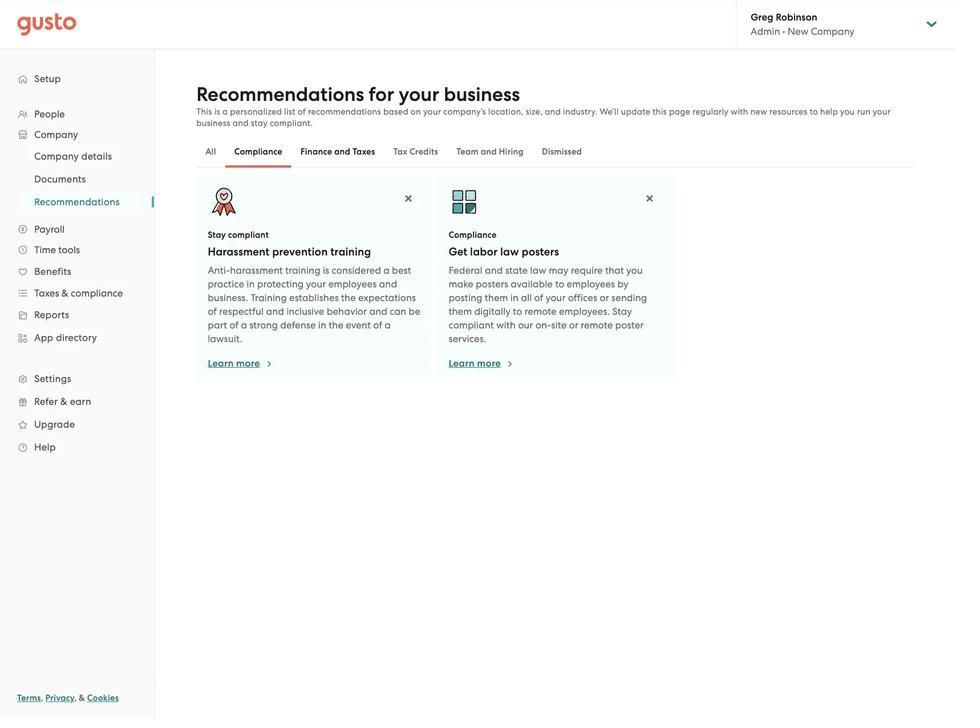 Task type: describe. For each thing, give the bounding box(es) containing it.
settings link
[[11, 369, 143, 389]]

cookies
[[87, 694, 119, 704]]

more for labor
[[478, 358, 501, 370]]

compliance for compliance get labor law posters
[[449, 230, 497, 240]]

1 vertical spatial or
[[569, 320, 579, 331]]

1 horizontal spatial in
[[318, 320, 327, 331]]

& for earn
[[60, 396, 67, 408]]

and down expectations
[[370, 306, 388, 317]]

labor
[[471, 245, 498, 259]]

settings
[[34, 373, 71, 385]]

and up expectations
[[379, 279, 397, 290]]

help
[[821, 107, 839, 117]]

1 vertical spatial to
[[556, 279, 565, 290]]

based
[[384, 107, 409, 117]]

all
[[521, 292, 532, 304]]

1 , from the left
[[41, 694, 43, 704]]

require
[[571, 265, 603, 276]]

•
[[783, 26, 786, 37]]

company for company details
[[34, 151, 79, 162]]

with inside federal and state law may require that you make posters available to employees by posting them in all of your offices or sending them digitally to remote employees. stay compliant with our on-site or remote poster services.
[[497, 320, 516, 331]]

learn more link for labor
[[449, 357, 515, 371]]

compliant.
[[270, 118, 313, 128]]

people button
[[11, 104, 143, 124]]

greg
[[751, 11, 774, 23]]

and right finance
[[335, 147, 351, 157]]

inclusive
[[287, 306, 325, 317]]

terms
[[17, 694, 41, 704]]

recommendations for your business this is a personalized list of recommendations based on your company's location, size, and industry. we'll update this page regularly with new resources to help you run your business and stay compliant.
[[196, 83, 891, 128]]

greg robinson admin • new company
[[751, 11, 855, 37]]

is inside recommendations for your business this is a personalized list of recommendations based on your company's location, size, and industry. we'll update this page regularly with new resources to help you run your business and stay compliant.
[[214, 107, 220, 117]]

by
[[618, 279, 629, 290]]

company for company
[[34, 129, 78, 140]]

list
[[284, 107, 296, 117]]

setup
[[34, 73, 61, 84]]

terms link
[[17, 694, 41, 704]]

a down can
[[385, 320, 391, 331]]

terms , privacy , & cookies
[[17, 694, 119, 704]]

strong
[[250, 320, 278, 331]]

behavior
[[327, 306, 367, 317]]

can
[[390, 306, 407, 317]]

a left best
[[384, 265, 390, 276]]

privacy link
[[45, 694, 74, 704]]

0 horizontal spatial remote
[[525, 306, 557, 317]]

training
[[251, 292, 287, 304]]

poster
[[616, 320, 644, 331]]

on-
[[536, 320, 552, 331]]

1 vertical spatial the
[[329, 320, 344, 331]]

people
[[34, 108, 65, 120]]

app
[[34, 332, 53, 344]]

defense
[[280, 320, 316, 331]]

all
[[206, 147, 216, 157]]

compliant inside 'stay compliant harassment prevention training'
[[228, 230, 269, 240]]

for
[[369, 83, 394, 106]]

more for harassment
[[236, 358, 260, 370]]

list containing company details
[[0, 145, 154, 214]]

2 , from the left
[[74, 694, 77, 704]]

help link
[[11, 437, 143, 458]]

1 horizontal spatial them
[[485, 292, 508, 304]]

admin
[[751, 26, 781, 37]]

recommendations
[[308, 107, 381, 117]]

upgrade link
[[11, 414, 143, 435]]

law for posters
[[501, 245, 519, 259]]

refer
[[34, 396, 58, 408]]

time tools
[[34, 244, 80, 256]]

and left stay
[[233, 118, 249, 128]]

taxes inside button
[[353, 147, 375, 157]]

to inside recommendations for your business this is a personalized list of recommendations based on your company's location, size, and industry. we'll update this page regularly with new resources to help you run your business and stay compliant.
[[810, 107, 819, 117]]

benefits link
[[11, 261, 143, 282]]

compliance for compliance
[[234, 147, 283, 157]]

of inside recommendations for your business this is a personalized list of recommendations based on your company's location, size, and industry. we'll update this page regularly with new resources to help you run your business and stay compliant.
[[298, 107, 306, 117]]

team and hiring button
[[448, 138, 533, 166]]

prevention
[[272, 245, 328, 259]]

team and hiring
[[457, 147, 524, 157]]

run
[[858, 107, 871, 117]]

best
[[392, 265, 412, 276]]

available
[[511, 279, 553, 290]]

update
[[621, 107, 651, 117]]

documents
[[34, 174, 86, 185]]

anti-
[[208, 265, 230, 276]]

privacy
[[45, 694, 74, 704]]

your right on
[[424, 107, 441, 117]]

stay compliant harassment prevention training
[[208, 230, 371, 259]]

time
[[34, 244, 56, 256]]

company button
[[11, 124, 143, 145]]

this
[[196, 107, 212, 117]]

company details link
[[21, 146, 143, 167]]

reports
[[34, 309, 69, 321]]

site
[[552, 320, 567, 331]]

home image
[[17, 13, 77, 36]]

federal and state law may require that you make posters available to employees by posting them in all of your offices or sending them digitally to remote employees. stay compliant with our on-site or remote poster services.
[[449, 265, 648, 345]]

compliance get labor law posters
[[449, 230, 559, 259]]

with inside recommendations for your business this is a personalized list of recommendations based on your company's location, size, and industry. we'll update this page regularly with new resources to help you run your business and stay compliant.
[[731, 107, 749, 117]]

stay inside federal and state law may require that you make posters available to employees by posting them in all of your offices or sending them digitally to remote employees. stay compliant with our on-site or remote poster services.
[[613, 306, 633, 317]]

company's
[[444, 107, 486, 117]]

0 vertical spatial business
[[444, 83, 520, 106]]

hiring
[[499, 147, 524, 157]]

learn more for harassment
[[208, 358, 260, 370]]

establishes
[[289, 292, 339, 304]]

upgrade
[[34, 419, 75, 430]]

taxes & compliance button
[[11, 283, 143, 304]]

business.
[[208, 292, 248, 304]]

this
[[653, 107, 667, 117]]

tax credits button
[[385, 138, 448, 166]]

employees.
[[559, 306, 610, 317]]

compliance
[[71, 288, 123, 299]]

finance
[[301, 147, 332, 157]]

industry.
[[564, 107, 598, 117]]

new
[[751, 107, 768, 117]]

make
[[449, 279, 474, 290]]

2 vertical spatial &
[[79, 694, 85, 704]]

be
[[409, 306, 421, 317]]

respectful
[[219, 306, 264, 317]]



Task type: locate. For each thing, give the bounding box(es) containing it.
company details
[[34, 151, 112, 162]]

compliance button
[[225, 138, 292, 166]]

1 horizontal spatial posters
[[522, 245, 559, 259]]

of right list
[[298, 107, 306, 117]]

the up behavior
[[341, 292, 356, 304]]

is inside anti-harassment training is considered a best practice in protecting your employees and business. training establishes the expectations of respectful and inclusive behavior and can be part of a strong defense in the event of a lawsuit.
[[323, 265, 330, 276]]

recommendations
[[196, 83, 364, 106], [34, 196, 120, 208]]

0 horizontal spatial learn more
[[208, 358, 260, 370]]

to left help
[[810, 107, 819, 117]]

learn more link down services.
[[449, 357, 515, 371]]

0 vertical spatial the
[[341, 292, 356, 304]]

personalized
[[230, 107, 282, 117]]

learn more link for harassment
[[208, 357, 274, 371]]

compliance inside compliance get labor law posters
[[449, 230, 497, 240]]

practice
[[208, 279, 244, 290]]

business
[[444, 83, 520, 106], [196, 118, 231, 128]]

to down may at the right
[[556, 279, 565, 290]]

0 horizontal spatial to
[[513, 306, 523, 317]]

1 vertical spatial stay
[[613, 306, 633, 317]]

1 vertical spatial law
[[531, 265, 547, 276]]

with
[[731, 107, 749, 117], [497, 320, 516, 331]]

0 horizontal spatial training
[[285, 265, 321, 276]]

posters
[[522, 245, 559, 259], [476, 279, 509, 290]]

2 learn more from the left
[[449, 358, 501, 370]]

posters inside compliance get labor law posters
[[522, 245, 559, 259]]

posters up the digitally
[[476, 279, 509, 290]]

compliance
[[234, 147, 283, 157], [449, 230, 497, 240]]

app directory link
[[11, 328, 143, 348]]

details
[[81, 151, 112, 162]]

1 horizontal spatial compliance
[[449, 230, 497, 240]]

law up available
[[531, 265, 547, 276]]

more down services.
[[478, 358, 501, 370]]

0 horizontal spatial more
[[236, 358, 260, 370]]

2 employees from the left
[[567, 279, 616, 290]]

tools
[[58, 244, 80, 256]]

1 vertical spatial them
[[449, 306, 472, 317]]

0 vertical spatial or
[[600, 292, 610, 304]]

0 vertical spatial to
[[810, 107, 819, 117]]

learn more down services.
[[449, 358, 501, 370]]

app directory
[[34, 332, 97, 344]]

0 vertical spatial training
[[331, 245, 371, 259]]

documents link
[[21, 169, 143, 190]]

taxes left tax
[[353, 147, 375, 157]]

1 horizontal spatial training
[[331, 245, 371, 259]]

the
[[341, 292, 356, 304], [329, 320, 344, 331]]

company
[[812, 26, 855, 37], [34, 129, 78, 140], [34, 151, 79, 162]]

harassment
[[230, 265, 283, 276]]

, left cookies button
[[74, 694, 77, 704]]

0 horizontal spatial taxes
[[34, 288, 59, 299]]

compliance inside button
[[234, 147, 283, 157]]

location,
[[489, 107, 524, 117]]

and
[[545, 107, 561, 117], [233, 118, 249, 128], [335, 147, 351, 157], [481, 147, 497, 157], [485, 265, 503, 276], [379, 279, 397, 290], [266, 306, 284, 317], [370, 306, 388, 317]]

them
[[485, 292, 508, 304], [449, 306, 472, 317]]

learn more
[[208, 358, 260, 370], [449, 358, 501, 370]]

company down people
[[34, 129, 78, 140]]

& inside dropdown button
[[62, 288, 68, 299]]

recommendations link
[[21, 192, 143, 212]]

1 horizontal spatial to
[[556, 279, 565, 290]]

credits
[[410, 147, 439, 157]]

& for compliance
[[62, 288, 68, 299]]

compliant up services.
[[449, 320, 494, 331]]

more down lawsuit.
[[236, 358, 260, 370]]

them down posting
[[449, 306, 472, 317]]

law inside compliance get labor law posters
[[501, 245, 519, 259]]

0 horizontal spatial learn more link
[[208, 357, 274, 371]]

harassment
[[208, 245, 270, 259]]

with left new at the top of page
[[731, 107, 749, 117]]

1 vertical spatial recommendations
[[34, 196, 120, 208]]

1 vertical spatial in
[[511, 292, 519, 304]]

0 vertical spatial taxes
[[353, 147, 375, 157]]

business up company's
[[444, 83, 520, 106]]

all button
[[196, 138, 225, 166]]

1 vertical spatial is
[[323, 265, 330, 276]]

federal
[[449, 265, 483, 276]]

the down behavior
[[329, 320, 344, 331]]

0 horizontal spatial in
[[247, 279, 255, 290]]

1 horizontal spatial compliant
[[449, 320, 494, 331]]

you
[[841, 107, 856, 117], [627, 265, 643, 276]]

1 horizontal spatial law
[[531, 265, 547, 276]]

1 horizontal spatial is
[[323, 265, 330, 276]]

learn more link down lawsuit.
[[208, 357, 274, 371]]

a inside recommendations for your business this is a personalized list of recommendations based on your company's location, size, and industry. we'll update this page regularly with new resources to help you run your business and stay compliant.
[[223, 107, 228, 117]]

1 horizontal spatial ,
[[74, 694, 77, 704]]

1 horizontal spatial taxes
[[353, 147, 375, 157]]

you inside recommendations for your business this is a personalized list of recommendations based on your company's location, size, and industry. we'll update this page regularly with new resources to help you run your business and stay compliant.
[[841, 107, 856, 117]]

is up establishes
[[323, 265, 330, 276]]

offices
[[568, 292, 598, 304]]

is right this
[[214, 107, 220, 117]]

& left cookies button
[[79, 694, 85, 704]]

reports link
[[11, 305, 143, 325]]

and right size,
[[545, 107, 561, 117]]

taxes
[[353, 147, 375, 157], [34, 288, 59, 299]]

recommendations for recommendations for your business this is a personalized list of recommendations based on your company's location, size, and industry. we'll update this page regularly with new resources to help you run your business and stay compliant.
[[196, 83, 364, 106]]

your inside federal and state law may require that you make posters available to employees by posting them in all of your offices or sending them digitally to remote employees. stay compliant with our on-site or remote poster services.
[[546, 292, 566, 304]]

0 horizontal spatial learn
[[208, 358, 234, 370]]

1 vertical spatial taxes
[[34, 288, 59, 299]]

& left earn
[[60, 396, 67, 408]]

employees down considered
[[329, 279, 377, 290]]

and down training
[[266, 306, 284, 317]]

1 vertical spatial training
[[285, 265, 321, 276]]

posters inside federal and state law may require that you make posters available to employees by posting them in all of your offices or sending them digitally to remote employees. stay compliant with our on-site or remote poster services.
[[476, 279, 509, 290]]

1 list from the top
[[0, 104, 154, 459]]

0 horizontal spatial stay
[[208, 230, 226, 240]]

2 vertical spatial company
[[34, 151, 79, 162]]

recommendation categories for your business tab list
[[196, 136, 915, 168]]

you left run
[[841, 107, 856, 117]]

company up documents
[[34, 151, 79, 162]]

0 horizontal spatial recommendations
[[34, 196, 120, 208]]

and down labor
[[485, 265, 503, 276]]

1 horizontal spatial with
[[731, 107, 749, 117]]

0 horizontal spatial ,
[[41, 694, 43, 704]]

company inside dropdown button
[[34, 129, 78, 140]]

1 vertical spatial company
[[34, 129, 78, 140]]

state
[[506, 265, 528, 276]]

2 vertical spatial in
[[318, 320, 327, 331]]

1 horizontal spatial stay
[[613, 306, 633, 317]]

1 learn more link from the left
[[208, 357, 274, 371]]

compliant inside federal and state law may require that you make posters available to employees by posting them in all of your offices or sending them digitally to remote employees. stay compliant with our on-site or remote poster services.
[[449, 320, 494, 331]]

finance and taxes button
[[292, 138, 385, 166]]

them up the digitally
[[485, 292, 508, 304]]

1 vertical spatial &
[[60, 396, 67, 408]]

recommendations up list
[[196, 83, 364, 106]]

employees inside anti-harassment training is considered a best practice in protecting your employees and business. training establishes the expectations of respectful and inclusive behavior and can be part of a strong defense in the event of a lawsuit.
[[329, 279, 377, 290]]

employees down require
[[567, 279, 616, 290]]

training inside anti-harassment training is considered a best practice in protecting your employees and business. training establishes the expectations of respectful and inclusive behavior and can be part of a strong defense in the event of a lawsuit.
[[285, 265, 321, 276]]

company right new
[[812, 26, 855, 37]]

2 vertical spatial to
[[513, 306, 523, 317]]

0 horizontal spatial law
[[501, 245, 519, 259]]

and right team
[[481, 147, 497, 157]]

learn
[[208, 358, 234, 370], [449, 358, 475, 370]]

you up by
[[627, 265, 643, 276]]

0 vertical spatial law
[[501, 245, 519, 259]]

employees inside federal and state law may require that you make posters available to employees by posting them in all of your offices or sending them digitally to remote employees. stay compliant with our on-site or remote poster services.
[[567, 279, 616, 290]]

0 vertical spatial remote
[[525, 306, 557, 317]]

earn
[[70, 396, 91, 408]]

training
[[331, 245, 371, 259], [285, 265, 321, 276]]

0 vertical spatial stay
[[208, 230, 226, 240]]

2 more from the left
[[478, 358, 501, 370]]

list containing people
[[0, 104, 154, 459]]

your up on
[[399, 83, 440, 106]]

1 learn from the left
[[208, 358, 234, 370]]

learn down services.
[[449, 358, 475, 370]]

in inside federal and state law may require that you make posters available to employees by posting them in all of your offices or sending them digitally to remote employees. stay compliant with our on-site or remote poster services.
[[511, 292, 519, 304]]

1 learn more from the left
[[208, 358, 260, 370]]

we'll
[[600, 107, 619, 117]]

1 more from the left
[[236, 358, 260, 370]]

1 employees from the left
[[329, 279, 377, 290]]

2 list from the top
[[0, 145, 154, 214]]

training inside 'stay compliant harassment prevention training'
[[331, 245, 371, 259]]

to up our on the top right of the page
[[513, 306, 523, 317]]

in left all
[[511, 292, 519, 304]]

page
[[670, 107, 691, 117]]

event
[[346, 320, 371, 331]]

resources
[[770, 107, 808, 117]]

learn for harassment
[[208, 358, 234, 370]]

0 horizontal spatial employees
[[329, 279, 377, 290]]

0 vertical spatial you
[[841, 107, 856, 117]]

remote up on-
[[525, 306, 557, 317]]

recommendations for recommendations
[[34, 196, 120, 208]]

stay down sending
[[613, 306, 633, 317]]

gusto navigation element
[[0, 49, 154, 477]]

0 vertical spatial compliant
[[228, 230, 269, 240]]

1 horizontal spatial more
[[478, 358, 501, 370]]

0 vertical spatial compliance
[[234, 147, 283, 157]]

0 vertical spatial is
[[214, 107, 220, 117]]

1 vertical spatial remote
[[581, 320, 613, 331]]

a down respectful
[[241, 320, 247, 331]]

learn more for labor
[[449, 358, 501, 370]]

or right site
[[569, 320, 579, 331]]

with down the digitally
[[497, 320, 516, 331]]

protecting
[[257, 279, 304, 290]]

directory
[[56, 332, 97, 344]]

1 horizontal spatial employees
[[567, 279, 616, 290]]

compliance up labor
[[449, 230, 497, 240]]

benefits
[[34, 266, 71, 277]]

finance and taxes
[[301, 147, 375, 157]]

0 horizontal spatial with
[[497, 320, 516, 331]]

anti-harassment training is considered a best practice in protecting your employees and business. training establishes the expectations of respectful and inclusive behavior and can be part of a strong defense in the event of a lawsuit.
[[208, 265, 421, 345]]

& up reports link
[[62, 288, 68, 299]]

of down respectful
[[230, 320, 239, 331]]

1 horizontal spatial learn more link
[[449, 357, 515, 371]]

your inside anti-harassment training is considered a best practice in protecting your employees and business. training establishes the expectations of respectful and inclusive behavior and can be part of a strong defense in the event of a lawsuit.
[[306, 279, 326, 290]]

1 horizontal spatial recommendations
[[196, 83, 364, 106]]

2 learn more link from the left
[[449, 357, 515, 371]]

a
[[223, 107, 228, 117], [384, 265, 390, 276], [241, 320, 247, 331], [385, 320, 391, 331]]

dismissed button
[[533, 138, 592, 166]]

learn for labor
[[449, 358, 475, 370]]

0 vertical spatial posters
[[522, 245, 559, 259]]

company inside the greg robinson admin • new company
[[812, 26, 855, 37]]

0 horizontal spatial or
[[569, 320, 579, 331]]

of inside federal and state law may require that you make posters available to employees by posting them in all of your offices or sending them digitally to remote employees. stay compliant with our on-site or remote poster services.
[[535, 292, 544, 304]]

new
[[788, 26, 809, 37]]

0 horizontal spatial posters
[[476, 279, 509, 290]]

compliance down stay
[[234, 147, 283, 157]]

0 horizontal spatial you
[[627, 265, 643, 276]]

you inside federal and state law may require that you make posters available to employees by posting them in all of your offices or sending them digitally to remote employees. stay compliant with our on-site or remote poster services.
[[627, 265, 643, 276]]

posters up may at the right
[[522, 245, 559, 259]]

0 vertical spatial company
[[812, 26, 855, 37]]

recommendations down documents link
[[34, 196, 120, 208]]

0 horizontal spatial compliance
[[234, 147, 283, 157]]

robinson
[[776, 11, 818, 23]]

learn more down lawsuit.
[[208, 358, 260, 370]]

1 vertical spatial with
[[497, 320, 516, 331]]

stay inside 'stay compliant harassment prevention training'
[[208, 230, 226, 240]]

refer & earn link
[[11, 392, 143, 412]]

stay
[[251, 118, 268, 128]]

, left privacy link
[[41, 694, 43, 704]]

2 learn from the left
[[449, 358, 475, 370]]

0 vertical spatial &
[[62, 288, 68, 299]]

time tools button
[[11, 240, 143, 260]]

regularly
[[693, 107, 729, 117]]

in down inclusive
[[318, 320, 327, 331]]

1 horizontal spatial learn
[[449, 358, 475, 370]]

in
[[247, 279, 255, 290], [511, 292, 519, 304], [318, 320, 327, 331]]

law inside federal and state law may require that you make posters available to employees by posting them in all of your offices or sending them digitally to remote employees. stay compliant with our on-site or remote poster services.
[[531, 265, 547, 276]]

learn down lawsuit.
[[208, 358, 234, 370]]

business down this
[[196, 118, 231, 128]]

stay up the harassment in the left of the page
[[208, 230, 226, 240]]

1 horizontal spatial learn more
[[449, 358, 501, 370]]

0 vertical spatial them
[[485, 292, 508, 304]]

law up the state
[[501, 245, 519, 259]]

and inside federal and state law may require that you make posters available to employees by posting them in all of your offices or sending them digitally to remote employees. stay compliant with our on-site or remote poster services.
[[485, 265, 503, 276]]

1 horizontal spatial business
[[444, 83, 520, 106]]

refer & earn
[[34, 396, 91, 408]]

0 horizontal spatial business
[[196, 118, 231, 128]]

in down harassment
[[247, 279, 255, 290]]

of up part
[[208, 306, 217, 317]]

recommendations inside recommendations for your business this is a personalized list of recommendations based on your company's location, size, and industry. we'll update this page regularly with new resources to help you run your business and stay compliant.
[[196, 83, 364, 106]]

1 vertical spatial you
[[627, 265, 643, 276]]

1 vertical spatial posters
[[476, 279, 509, 290]]

sending
[[612, 292, 648, 304]]

or right offices
[[600, 292, 610, 304]]

a right this
[[223, 107, 228, 117]]

recommendations inside gusto navigation element
[[34, 196, 120, 208]]

considered
[[332, 265, 381, 276]]

dismissed
[[542, 147, 582, 157]]

0 vertical spatial recommendations
[[196, 83, 364, 106]]

remote
[[525, 306, 557, 317], [581, 320, 613, 331]]

1 horizontal spatial remote
[[581, 320, 613, 331]]

2 horizontal spatial in
[[511, 292, 519, 304]]

0 horizontal spatial is
[[214, 107, 220, 117]]

your up establishes
[[306, 279, 326, 290]]

taxes inside dropdown button
[[34, 288, 59, 299]]

training up considered
[[331, 245, 371, 259]]

help
[[34, 442, 56, 453]]

2 horizontal spatial to
[[810, 107, 819, 117]]

training down prevention
[[285, 265, 321, 276]]

law for may
[[531, 265, 547, 276]]

1 vertical spatial compliant
[[449, 320, 494, 331]]

0 horizontal spatial compliant
[[228, 230, 269, 240]]

your left offices
[[546, 292, 566, 304]]

stay
[[208, 230, 226, 240], [613, 306, 633, 317]]

1 horizontal spatial or
[[600, 292, 610, 304]]

your right run
[[873, 107, 891, 117]]

tax credits
[[394, 147, 439, 157]]

size,
[[526, 107, 543, 117]]

0 horizontal spatial them
[[449, 306, 472, 317]]

part
[[208, 320, 227, 331]]

1 vertical spatial business
[[196, 118, 231, 128]]

of right all
[[535, 292, 544, 304]]

remote down 'employees.'
[[581, 320, 613, 331]]

1 vertical spatial compliance
[[449, 230, 497, 240]]

1 horizontal spatial you
[[841, 107, 856, 117]]

0 vertical spatial in
[[247, 279, 255, 290]]

taxes & compliance
[[34, 288, 123, 299]]

of right event
[[373, 320, 383, 331]]

list
[[0, 104, 154, 459], [0, 145, 154, 214]]

compliant up the harassment in the left of the page
[[228, 230, 269, 240]]

taxes up reports
[[34, 288, 59, 299]]

0 vertical spatial with
[[731, 107, 749, 117]]



Task type: vqa. For each thing, say whether or not it's contained in the screenshot.
Taxes to the top
yes



